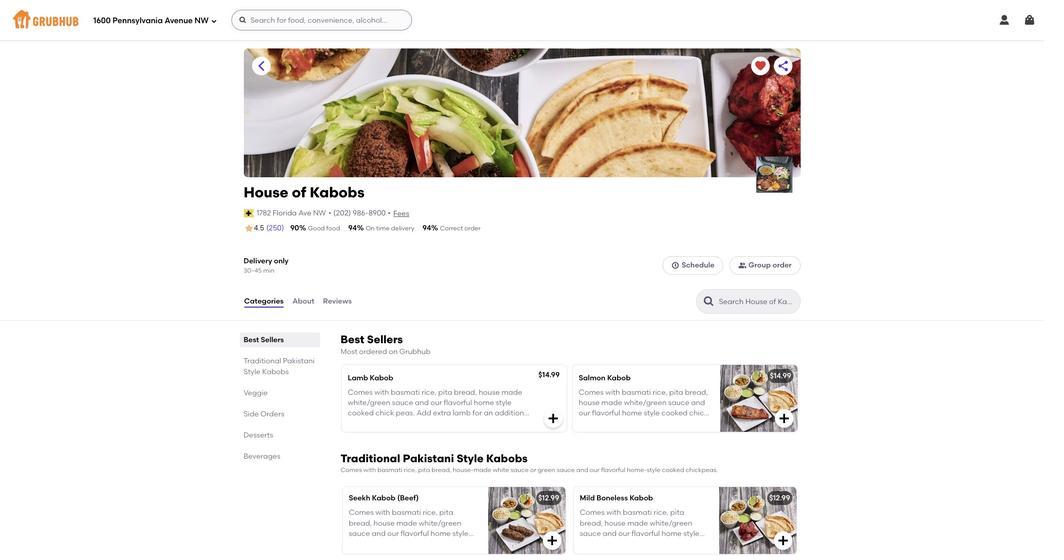 Task type: locate. For each thing, give the bounding box(es) containing it.
bread, inside comes with basmati rice, pita bread, house made white/green sauce and our flavorful home style cooked chick peas.
[[685, 388, 708, 397]]

comes with basmati rice, pita bread, house made white/green sauce and our flavorful home style cooked chick peas. add extra lamb for an additional charge.
[[348, 388, 531, 428]]

best
[[341, 333, 365, 346], [244, 336, 259, 345]]

kabobs for traditional pakistani style kabobs comes with basmati rice, pita bread, house-made white sauce or green sauce and our flavorful home-style cooked chickpeas.
[[486, 452, 528, 465]]

for for chicken
[[609, 551, 618, 555]]

pita inside traditional pakistani style kabobs comes with basmati rice, pita bread, house-made white sauce or green sauce and our flavorful home-style cooked chickpeas.
[[418, 467, 430, 474]]

1 horizontal spatial pakistani
[[403, 452, 454, 465]]

ave
[[299, 209, 311, 217]]

for inside comes with basmati rice, pita bread, house made white/green sauce and our flavorful home style cooked chick peas. add extra lamb for an additional charge.
[[473, 409, 482, 418]]

sellers up on
[[367, 333, 403, 346]]

1 vertical spatial additional
[[631, 551, 667, 555]]

made for comes with basmati rice, pita bread, house made white/green sauce and our flavorful home style cooked chick peas. add extra chicken for an additional charge.
[[627, 519, 648, 528]]

pita
[[438, 388, 452, 397], [669, 388, 683, 397], [418, 467, 430, 474], [671, 509, 684, 517]]

flavorful down mild boneless kabob
[[632, 530, 660, 538]]

0 horizontal spatial style
[[244, 368, 261, 377]]

basmati
[[391, 388, 420, 397], [622, 388, 651, 397], [378, 467, 402, 474], [623, 509, 652, 517]]

pita inside comes with basmati rice, pita bread, house made white/green sauce and our flavorful home style cooked chick peas.
[[669, 388, 683, 397]]

sauce for mild boneless kabob
[[580, 530, 601, 538]]

charge. inside comes with basmati rice, pita bread, house made white/green sauce and our flavorful home style cooked chick peas. add extra lamb for an additional charge.
[[348, 420, 375, 428]]

orders
[[261, 410, 284, 419]]

1 horizontal spatial best
[[341, 333, 365, 346]]

flavorful
[[444, 399, 472, 408], [592, 409, 620, 418], [601, 467, 626, 474], [632, 530, 660, 538]]

flavorful inside comes with basmati rice, pita bread, house made white/green sauce and our flavorful home style cooked chick peas.
[[592, 409, 620, 418]]

sellers
[[367, 333, 403, 346], [261, 336, 284, 345]]

kabobs inside traditional pakistani style kabobs comes with basmati rice, pita bread, house-made white sauce or green sauce and our flavorful home-style cooked chickpeas.
[[486, 452, 528, 465]]

0 vertical spatial house
[[479, 388, 500, 397]]

1 horizontal spatial house
[[579, 399, 600, 408]]

for right chicken
[[609, 551, 618, 555]]

ordered
[[359, 348, 387, 357]]

delivery only 30–45 min
[[244, 257, 289, 274]]

flavorful inside comes with basmati rice, pita bread, house made white/green sauce and our flavorful home style cooked chick peas. add extra chicken for an additional charge.
[[632, 530, 660, 538]]

basmati down lamb kabob
[[391, 388, 420, 397]]

house
[[479, 388, 500, 397], [579, 399, 600, 408], [605, 519, 626, 528]]

with up seekh
[[364, 467, 376, 474]]

0 vertical spatial for
[[473, 409, 482, 418]]

an right chicken
[[620, 551, 629, 555]]

0 horizontal spatial house
[[479, 388, 500, 397]]

0 horizontal spatial add
[[417, 409, 431, 418]]

basmati up the seekh kabob (beef)
[[378, 467, 402, 474]]

chick
[[376, 409, 394, 418], [689, 409, 708, 418], [608, 540, 626, 549]]

2 vertical spatial peas.
[[628, 540, 647, 549]]

subscription pass image
[[244, 209, 254, 218]]

2 horizontal spatial home
[[662, 530, 682, 538]]

house for traditional pakistani style kabobs
[[605, 519, 626, 528]]

svg image inside schedule button
[[672, 262, 680, 270]]

kabob right salmon
[[607, 374, 631, 382]]

rice, inside traditional pakistani style kabobs comes with basmati rice, pita bread, house-made white sauce or green sauce and our flavorful home-style cooked chickpeas.
[[404, 467, 417, 474]]

good
[[308, 225, 325, 232]]

0 horizontal spatial $12.99
[[538, 494, 559, 503]]

only
[[274, 257, 289, 266]]

best for best sellers most ordered on grubhub
[[341, 333, 365, 346]]

comes inside comes with basmati rice, pita bread, house made white/green sauce and our flavorful home style cooked chick peas. add extra lamb for an additional charge.
[[348, 388, 373, 397]]

1 vertical spatial an
[[620, 551, 629, 555]]

chicken
[[580, 551, 607, 555]]

with
[[375, 388, 389, 397], [606, 388, 620, 397], [364, 467, 376, 474], [607, 509, 621, 517]]

flavorful inside comes with basmati rice, pita bread, house made white/green sauce and our flavorful home style cooked chick peas. add extra lamb for an additional charge.
[[444, 399, 472, 408]]

add for chicken
[[649, 540, 663, 549]]

flavorful left home-
[[601, 467, 626, 474]]

extra
[[433, 409, 451, 418], [665, 540, 683, 549]]

94 for correct order
[[423, 224, 431, 233]]

style inside comes with basmati rice, pita bread, house made white/green sauce and our flavorful home style cooked chick peas. add extra lamb for an additional charge.
[[496, 399, 512, 408]]

0 vertical spatial home
[[474, 399, 494, 408]]

side orders
[[244, 410, 284, 419]]

0 horizontal spatial nw
[[195, 16, 209, 25]]

1 horizontal spatial 94
[[423, 224, 431, 233]]

basmati for lamb kabob
[[391, 388, 420, 397]]

sellers inside tab
[[261, 336, 284, 345]]

style
[[496, 399, 512, 408], [644, 409, 660, 418], [647, 467, 661, 474], [684, 530, 700, 538]]

1 horizontal spatial peas.
[[579, 420, 598, 428]]

1 horizontal spatial home
[[622, 409, 642, 418]]

1 horizontal spatial $12.99
[[769, 494, 790, 503]]

2 vertical spatial house
[[605, 519, 626, 528]]

an right lamb
[[484, 409, 493, 418]]

cooked for comes with basmati rice, pita bread, house made white/green sauce and our flavorful home style cooked chick peas.
[[662, 409, 688, 418]]

about
[[293, 297, 314, 306]]

seekh
[[349, 494, 370, 503]]

comes up seekh
[[341, 467, 362, 474]]

our inside comes with basmati rice, pita bread, house made white/green sauce and our flavorful home style cooked chick peas. add extra chicken for an additional charge.
[[619, 530, 630, 538]]

with inside comes with basmati rice, pita bread, house made white/green sauce and our flavorful home style cooked chick peas. add extra lamb for an additional charge.
[[375, 388, 389, 397]]

1 vertical spatial order
[[773, 261, 792, 270]]

an
[[484, 409, 493, 418], [620, 551, 629, 555]]

1 horizontal spatial extra
[[665, 540, 683, 549]]

1 horizontal spatial chick
[[608, 540, 626, 549]]

bread, inside comes with basmati rice, pita bread, house made white/green sauce and our flavorful home style cooked chick peas. add extra lamb for an additional charge.
[[454, 388, 477, 397]]

side orders tab
[[244, 409, 316, 420]]

basmati down salmon kabob
[[622, 388, 651, 397]]

for inside comes with basmati rice, pita bread, house made white/green sauce and our flavorful home style cooked chick peas. add extra chicken for an additional charge.
[[609, 551, 618, 555]]

comes inside comes with basmati rice, pita bread, house made white/green sauce and our flavorful home style cooked chick peas.
[[579, 388, 604, 397]]

style inside traditional pakistani style kabobs comes with basmati rice, pita bread, house-made white sauce or green sauce and our flavorful home-style cooked chickpeas.
[[457, 452, 484, 465]]

1 horizontal spatial additional
[[631, 551, 667, 555]]

0 horizontal spatial •
[[329, 209, 331, 217]]

with inside traditional pakistani style kabobs comes with basmati rice, pita bread, house-made white sauce or green sauce and our flavorful home-style cooked chickpeas.
[[364, 467, 376, 474]]

style inside traditional pakistani style kabobs
[[244, 368, 261, 377]]

traditional for traditional pakistani style kabobs comes with basmati rice, pita bread, house-made white sauce or green sauce and our flavorful home-style cooked chickpeas.
[[341, 452, 400, 465]]

style up house-
[[457, 452, 484, 465]]

svg image
[[1024, 14, 1036, 26], [239, 16, 247, 24], [211, 18, 217, 24], [547, 412, 559, 425], [778, 412, 790, 425]]

and inside traditional pakistani style kabobs comes with basmati rice, pita bread, house-made white sauce or green sauce and our flavorful home-style cooked chickpeas.
[[577, 467, 588, 474]]

kabob down home-
[[630, 494, 653, 503]]

good food
[[308, 225, 340, 232]]

2 horizontal spatial peas.
[[628, 540, 647, 549]]

$14.99
[[539, 371, 560, 379], [770, 372, 791, 380]]

our inside traditional pakistani style kabobs comes with basmati rice, pita bread, house-made white sauce or green sauce and our flavorful home-style cooked chickpeas.
[[590, 467, 600, 474]]

style
[[244, 368, 261, 377], [457, 452, 484, 465]]

beverages
[[244, 452, 280, 461]]

lamb
[[453, 409, 471, 418]]

additional inside comes with basmati rice, pita bread, house made white/green sauce and our flavorful home style cooked chick peas. add extra chicken for an additional charge.
[[631, 551, 667, 555]]

best inside best sellers most ordered on grubhub
[[341, 333, 365, 346]]

pita for lamb kabob
[[438, 388, 452, 397]]

mild boneless kabob
[[580, 494, 653, 503]]

comes down mild
[[580, 509, 605, 517]]

sauce inside comes with basmati rice, pita bread, house made white/green sauce and our flavorful home style cooked chick peas. add extra chicken for an additional charge.
[[580, 530, 601, 538]]

bread, inside comes with basmati rice, pita bread, house made white/green sauce and our flavorful home style cooked chick peas. add extra chicken for an additional charge.
[[580, 519, 603, 528]]

extra inside comes with basmati rice, pita bread, house made white/green sauce and our flavorful home style cooked chick peas. add extra chicken for an additional charge.
[[665, 540, 683, 549]]

add inside comes with basmati rice, pita bread, house made white/green sauce and our flavorful home style cooked chick peas. add extra chicken for an additional charge.
[[649, 540, 663, 549]]

0 vertical spatial traditional
[[244, 357, 281, 366]]

chick for kabobs
[[608, 540, 626, 549]]

0 horizontal spatial sellers
[[261, 336, 284, 345]]

2 horizontal spatial house
[[605, 519, 626, 528]]

an inside comes with basmati rice, pita bread, house made white/green sauce and our flavorful home style cooked chick peas. add extra lamb for an additional charge.
[[484, 409, 493, 418]]

cooked for comes with basmati rice, pita bread, house made white/green sauce and our flavorful home style cooked chick peas. add extra lamb for an additional charge.
[[348, 409, 374, 418]]

our inside comes with basmati rice, pita bread, house made white/green sauce and our flavorful home style cooked chick peas.
[[579, 409, 590, 418]]

flavorful for lamb kabob
[[444, 399, 472, 408]]

time
[[376, 225, 390, 232]]

chick for ordered
[[689, 409, 708, 418]]

0 vertical spatial add
[[417, 409, 431, 418]]

rice,
[[422, 388, 437, 397], [653, 388, 668, 397], [404, 467, 417, 474], [654, 509, 669, 517]]

an for chicken
[[620, 551, 629, 555]]

2 horizontal spatial chick
[[689, 409, 708, 418]]

extra inside comes with basmati rice, pita bread, house made white/green sauce and our flavorful home style cooked chick peas. add extra lamb for an additional charge.
[[433, 409, 451, 418]]

order right correct
[[465, 225, 481, 232]]

kabobs inside traditional pakistani style kabobs
[[262, 368, 289, 377]]

basmati for mild boneless kabob
[[623, 509, 652, 517]]

flavorful for mild boneless kabob
[[632, 530, 660, 538]]

best inside the best sellers tab
[[244, 336, 259, 345]]

0 vertical spatial pakistani
[[283, 357, 315, 366]]

1 vertical spatial nw
[[313, 209, 326, 217]]

made inside comes with basmati rice, pita bread, house made white/green sauce and our flavorful home style cooked chick peas. add extra chicken for an additional charge.
[[627, 519, 648, 528]]

rice, inside comes with basmati rice, pita bread, house made white/green sauce and our flavorful home style cooked chick peas. add extra lamb for an additional charge.
[[422, 388, 437, 397]]

90
[[290, 224, 299, 233]]

with for salmon
[[606, 388, 620, 397]]

traditional inside traditional pakistani style kabobs
[[244, 357, 281, 366]]

0 horizontal spatial pakistani
[[283, 357, 315, 366]]

with down the boneless
[[607, 509, 621, 517]]

traditional inside traditional pakistani style kabobs comes with basmati rice, pita bread, house-made white sauce or green sauce and our flavorful home-style cooked chickpeas.
[[341, 452, 400, 465]]

reviews
[[323, 297, 352, 306]]

1 vertical spatial style
[[457, 452, 484, 465]]

pakistani inside traditional pakistani style kabobs
[[283, 357, 315, 366]]

basmati inside comes with basmati rice, pita bread, house made white/green sauce and our flavorful home style cooked chick peas.
[[622, 388, 651, 397]]

delivery
[[391, 225, 414, 232]]

1 vertical spatial kabobs
[[262, 368, 289, 377]]

group
[[749, 261, 771, 270]]

traditional up seekh
[[341, 452, 400, 465]]

986-
[[353, 209, 369, 217]]

veggie tab
[[244, 388, 316, 399]]

0 horizontal spatial home
[[474, 399, 494, 408]]

comes down salmon
[[579, 388, 604, 397]]

kabobs up white
[[486, 452, 528, 465]]

cooked inside comes with basmati rice, pita bread, house made white/green sauce and our flavorful home style cooked chick peas.
[[662, 409, 688, 418]]

with inside comes with basmati rice, pita bread, house made white/green sauce and our flavorful home style cooked chick peas.
[[606, 388, 620, 397]]

traditional pakistani style kabobs tab
[[244, 356, 316, 378]]

and for salmon kabob
[[691, 399, 705, 408]]

1 vertical spatial extra
[[665, 540, 683, 549]]

white/green
[[348, 399, 390, 408], [624, 399, 667, 408], [650, 519, 693, 528]]

1 vertical spatial charge.
[[669, 551, 695, 555]]

2 vertical spatial home
[[662, 530, 682, 538]]

94 down (202) 986-8900 button
[[348, 224, 357, 233]]

mild
[[580, 494, 595, 503]]

pita inside comes with basmati rice, pita bread, house made white/green sauce and our flavorful home style cooked chick peas. add extra chicken for an additional charge.
[[671, 509, 684, 517]]

our
[[431, 399, 442, 408], [579, 409, 590, 418], [590, 467, 600, 474], [619, 530, 630, 538]]

Search House of Kabobs search field
[[718, 297, 797, 307]]

1 horizontal spatial order
[[773, 261, 792, 270]]

94 right the delivery
[[423, 224, 431, 233]]

1 horizontal spatial $14.99
[[770, 372, 791, 380]]

veggie
[[244, 389, 268, 398]]

1 horizontal spatial style
[[457, 452, 484, 465]]

1 vertical spatial traditional
[[341, 452, 400, 465]]

home inside comes with basmati rice, pita bread, house made white/green sauce and our flavorful home style cooked chick peas.
[[622, 409, 642, 418]]

1 vertical spatial peas.
[[579, 420, 598, 428]]

1 horizontal spatial •
[[388, 209, 391, 217]]

basmati inside comes with basmati rice, pita bread, house made white/green sauce and our flavorful home style cooked chick peas. add extra lamb for an additional charge.
[[391, 388, 420, 397]]

1 horizontal spatial sellers
[[367, 333, 403, 346]]

nw right avenue
[[195, 16, 209, 25]]

style inside comes with basmati rice, pita bread, house made white/green sauce and our flavorful home style cooked chick peas. add extra chicken for an additional charge.
[[684, 530, 700, 538]]

1 horizontal spatial charge.
[[669, 551, 695, 555]]

style inside comes with basmati rice, pita bread, house made white/green sauce and our flavorful home style cooked chick peas.
[[644, 409, 660, 418]]

basmati inside comes with basmati rice, pita bread, house made white/green sauce and our flavorful home style cooked chick peas. add extra chicken for an additional charge.
[[623, 509, 652, 517]]

flavorful up lamb
[[444, 399, 472, 408]]

charge.
[[348, 420, 375, 428], [669, 551, 695, 555]]

•
[[329, 209, 331, 217], [388, 209, 391, 217]]

cooked inside comes with basmati rice, pita bread, house made white/green sauce and our flavorful home style cooked chick peas. add extra lamb for an additional charge.
[[348, 409, 374, 418]]

1 horizontal spatial traditional
[[341, 452, 400, 465]]

1 $12.99 from the left
[[538, 494, 559, 503]]

main navigation navigation
[[0, 0, 1044, 40]]

and inside comes with basmati rice, pita bread, house made white/green sauce and our flavorful home style cooked chick peas.
[[691, 399, 705, 408]]

an inside comes with basmati rice, pita bread, house made white/green sauce and our flavorful home style cooked chick peas. add extra chicken for an additional charge.
[[620, 551, 629, 555]]

0 horizontal spatial best
[[244, 336, 259, 345]]

2 $12.99 from the left
[[769, 494, 790, 503]]

white/green for ordered
[[624, 399, 667, 408]]

0 horizontal spatial peas.
[[396, 409, 415, 418]]

0 horizontal spatial order
[[465, 225, 481, 232]]

pakistani
[[283, 357, 315, 366], [403, 452, 454, 465]]

nw inside button
[[313, 209, 326, 217]]

order right group
[[773, 261, 792, 270]]

extra for chicken
[[665, 540, 683, 549]]

charge. inside comes with basmati rice, pita bread, house made white/green sauce and our flavorful home style cooked chick peas. add extra chicken for an additional charge.
[[669, 551, 695, 555]]

home inside comes with basmati rice, pita bread, house made white/green sauce and our flavorful home style cooked chick peas. add extra chicken for an additional charge.
[[662, 530, 682, 538]]

with down lamb kabob
[[375, 388, 389, 397]]

1782
[[257, 209, 271, 217]]

pakistani up house-
[[403, 452, 454, 465]]

1 94 from the left
[[348, 224, 357, 233]]

our for mild boneless kabob
[[619, 530, 630, 538]]

home inside comes with basmati rice, pita bread, house made white/green sauce and our flavorful home style cooked chick peas. add extra lamb for an additional charge.
[[474, 399, 494, 408]]

house inside comes with basmati rice, pita bread, house made white/green sauce and our flavorful home style cooked chick peas. add extra chicken for an additional charge.
[[605, 519, 626, 528]]

0 vertical spatial additional
[[495, 409, 531, 418]]

kabob right seekh
[[372, 494, 396, 503]]

1 horizontal spatial kabobs
[[310, 184, 365, 201]]

flavorful down salmon kabob
[[592, 409, 620, 418]]

0 vertical spatial extra
[[433, 409, 451, 418]]

2 vertical spatial kabobs
[[486, 452, 528, 465]]

1 vertical spatial for
[[609, 551, 618, 555]]

our inside comes with basmati rice, pita bread, house made white/green sauce and our flavorful home style cooked chick peas. add extra lamb for an additional charge.
[[431, 399, 442, 408]]

and inside comes with basmati rice, pita bread, house made white/green sauce and our flavorful home style cooked chick peas. add extra lamb for an additional charge.
[[415, 399, 429, 408]]

sellers for best sellers most ordered on grubhub
[[367, 333, 403, 346]]

kabob
[[370, 374, 393, 382], [607, 374, 631, 382], [372, 494, 396, 503], [630, 494, 653, 503]]

pita for mild boneless kabob
[[671, 509, 684, 517]]

• left (202)
[[329, 209, 331, 217]]

cooked inside comes with basmati rice, pita bread, house made white/green sauce and our flavorful home style cooked chick peas. add extra chicken for an additional charge.
[[580, 540, 606, 549]]

1 horizontal spatial nw
[[313, 209, 326, 217]]

0 horizontal spatial an
[[484, 409, 493, 418]]

svg image
[[999, 14, 1011, 26], [672, 262, 680, 270], [546, 535, 558, 547], [777, 535, 789, 547]]

kabobs
[[310, 184, 365, 201], [262, 368, 289, 377], [486, 452, 528, 465]]

peas. inside comes with basmati rice, pita bread, house made white/green sauce and our flavorful home style cooked chick peas. add extra chicken for an additional charge.
[[628, 540, 647, 549]]

chick inside comes with basmati rice, pita bread, house made white/green sauce and our flavorful home style cooked chick peas. add extra chicken for an additional charge.
[[608, 540, 626, 549]]

style inside traditional pakistani style kabobs comes with basmati rice, pita bread, house-made white sauce or green sauce and our flavorful home-style cooked chickpeas.
[[647, 467, 661, 474]]

comes down lamb
[[348, 388, 373, 397]]

sellers inside best sellers most ordered on grubhub
[[367, 333, 403, 346]]

1 vertical spatial house
[[579, 399, 600, 408]]

order inside group order button
[[773, 261, 792, 270]]

additional
[[495, 409, 531, 418], [631, 551, 667, 555]]

with for mild
[[607, 509, 621, 517]]

additional for comes with basmati rice, pita bread, house made white/green sauce and our flavorful home style cooked chick peas. add extra chicken for an additional charge.
[[631, 551, 667, 555]]

kabobs up veggie tab
[[262, 368, 289, 377]]

with inside comes with basmati rice, pita bread, house made white/green sauce and our flavorful home style cooked chick peas. add extra chicken for an additional charge.
[[607, 509, 621, 517]]

traditional down best sellers
[[244, 357, 281, 366]]

1 vertical spatial add
[[649, 540, 663, 549]]

2 horizontal spatial kabobs
[[486, 452, 528, 465]]

made
[[502, 388, 522, 397], [602, 399, 622, 408], [474, 467, 491, 474], [627, 519, 648, 528]]

bread,
[[454, 388, 477, 397], [685, 388, 708, 397], [432, 467, 451, 474], [580, 519, 603, 528]]

1 vertical spatial home
[[622, 409, 642, 418]]

charge. for comes with basmati rice, pita bread, house made white/green sauce and our flavorful home style cooked chick peas. add extra chicken for an additional charge.
[[669, 551, 695, 555]]

lamb
[[348, 374, 368, 382]]

sellers for best sellers
[[261, 336, 284, 345]]

0 horizontal spatial 94
[[348, 224, 357, 233]]

1 horizontal spatial for
[[609, 551, 618, 555]]

made inside comes with basmati rice, pita bread, house made white/green sauce and our flavorful home style cooked chick peas.
[[602, 399, 622, 408]]

1782 florida ave nw button
[[256, 208, 327, 219]]

cooked inside traditional pakistani style kabobs comes with basmati rice, pita bread, house-made white sauce or green sauce and our flavorful home-style cooked chickpeas.
[[662, 467, 684, 474]]

and inside comes with basmati rice, pita bread, house made white/green sauce and our flavorful home style cooked chick peas. add extra chicken for an additional charge.
[[603, 530, 617, 538]]

sauce
[[392, 399, 413, 408], [668, 399, 690, 408], [511, 467, 529, 474], [557, 467, 575, 474], [580, 530, 601, 538]]

0 horizontal spatial extra
[[433, 409, 451, 418]]

nw
[[195, 16, 209, 25], [313, 209, 326, 217]]

style for comes with basmati rice, pita bread, house made white/green sauce and our flavorful home style cooked chick peas.
[[644, 409, 660, 418]]

0 horizontal spatial additional
[[495, 409, 531, 418]]

cooked for comes with basmati rice, pita bread, house made white/green sauce and our flavorful home style cooked chick peas. add extra chicken for an additional charge.
[[580, 540, 606, 549]]

(beef)
[[397, 494, 419, 503]]

0 horizontal spatial for
[[473, 409, 482, 418]]

• left 'fees'
[[388, 209, 391, 217]]

house inside comes with basmati rice, pita bread, house made white/green sauce and our flavorful home style cooked chick peas.
[[579, 399, 600, 408]]

peas. for ordered
[[579, 420, 598, 428]]

peas.
[[396, 409, 415, 418], [579, 420, 598, 428], [628, 540, 647, 549]]

best up most
[[341, 333, 365, 346]]

bread, for comes with basmati rice, pita bread, house made white/green sauce and our flavorful home style cooked chick peas.
[[685, 388, 708, 397]]

basmati down mild boneless kabob
[[623, 509, 652, 517]]

made inside comes with basmati rice, pita bread, house made white/green sauce and our flavorful home style cooked chick peas. add extra lamb for an additional charge.
[[502, 388, 522, 397]]

house of kabobs
[[244, 184, 365, 201]]

comes
[[348, 388, 373, 397], [579, 388, 604, 397], [341, 467, 362, 474], [580, 509, 605, 517]]

bread, for comes with basmati rice, pita bread, house made white/green sauce and our flavorful home style cooked chick peas. add extra lamb for an additional charge.
[[454, 388, 477, 397]]

comes with basmati rice, pita bread, house made white/green sauce and our flavorful home style cooked chick peas.
[[579, 388, 708, 428]]

pita inside comes with basmati rice, pita bread, house made white/green sauce and our flavorful home style cooked chick peas. add extra lamb for an additional charge.
[[438, 388, 452, 397]]

white/green inside comes with basmati rice, pita bread, house made white/green sauce and our flavorful home style cooked chick peas. add extra chicken for an additional charge.
[[650, 519, 693, 528]]

rice, inside comes with basmati rice, pita bread, house made white/green sauce and our flavorful home style cooked chick peas. add extra chicken for an additional charge.
[[654, 509, 669, 517]]

white/green inside comes with basmati rice, pita bread, house made white/green sauce and our flavorful home style cooked chick peas.
[[624, 399, 667, 408]]

94 for on time delivery
[[348, 224, 357, 233]]

0 vertical spatial style
[[244, 368, 261, 377]]

comes for lamb
[[348, 388, 373, 397]]

peas. inside comes with basmati rice, pita bread, house made white/green sauce and our flavorful home style cooked chick peas.
[[579, 420, 598, 428]]

0 vertical spatial an
[[484, 409, 493, 418]]

sauce inside comes with basmati rice, pita bread, house made white/green sauce and our flavorful home style cooked chick peas. add extra lamb for an additional charge.
[[392, 399, 413, 408]]

0 horizontal spatial $14.99
[[539, 371, 560, 379]]

schedule button
[[663, 256, 724, 275]]

add
[[417, 409, 431, 418], [649, 540, 663, 549]]

$12.99 for kabob
[[769, 494, 790, 503]]

0 vertical spatial peas.
[[396, 409, 415, 418]]

kabob right lamb
[[370, 374, 393, 382]]

rice, for mild boneless kabob
[[654, 509, 669, 517]]

0 vertical spatial charge.
[[348, 420, 375, 428]]

add inside comes with basmati rice, pita bread, house made white/green sauce and our flavorful home style cooked chick peas. add extra lamb for an additional charge.
[[417, 409, 431, 418]]

1 horizontal spatial add
[[649, 540, 663, 549]]

best up traditional pakistani style kabobs
[[244, 336, 259, 345]]

1 horizontal spatial an
[[620, 551, 629, 555]]

additional for comes with basmati rice, pita bread, house made white/green sauce and our flavorful home style cooked chick peas. add extra lamb for an additional charge.
[[495, 409, 531, 418]]

pakistani inside traditional pakistani style kabobs comes with basmati rice, pita bread, house-made white sauce or green sauce and our flavorful home-style cooked chickpeas.
[[403, 452, 454, 465]]

traditional
[[244, 357, 281, 366], [341, 452, 400, 465]]

group order
[[749, 261, 792, 270]]

0 horizontal spatial charge.
[[348, 420, 375, 428]]

house for best sellers
[[579, 399, 600, 408]]

sellers up traditional pakistani style kabobs
[[261, 336, 284, 345]]

pakistani down the best sellers tab
[[283, 357, 315, 366]]

additional inside comes with basmati rice, pita bread, house made white/green sauce and our flavorful home style cooked chick peas. add extra lamb for an additional charge.
[[495, 409, 531, 418]]

kabobs up (202)
[[310, 184, 365, 201]]

nw right ave
[[313, 209, 326, 217]]

30–45
[[244, 267, 262, 274]]

sauce inside comes with basmati rice, pita bread, house made white/green sauce and our flavorful home style cooked chick peas.
[[668, 399, 690, 408]]

pennsylvania
[[113, 16, 163, 25]]

chick inside comes with basmati rice, pita bread, house made white/green sauce and our flavorful home style cooked chick peas.
[[689, 409, 708, 418]]

comes inside comes with basmati rice, pita bread, house made white/green sauce and our flavorful home style cooked chick peas. add extra chicken for an additional charge.
[[580, 509, 605, 517]]

style up veggie
[[244, 368, 261, 377]]

on time delivery
[[366, 225, 414, 232]]

avenue
[[165, 16, 193, 25]]

for right lamb
[[473, 409, 482, 418]]

0 vertical spatial order
[[465, 225, 481, 232]]

nw inside 'main navigation' navigation
[[195, 16, 209, 25]]

traditional for traditional pakistani style kabobs
[[244, 357, 281, 366]]

0 vertical spatial nw
[[195, 16, 209, 25]]

kabob for seekh
[[372, 494, 396, 503]]

2 94 from the left
[[423, 224, 431, 233]]

1 vertical spatial pakistani
[[403, 452, 454, 465]]

cooked
[[348, 409, 374, 418], [662, 409, 688, 418], [662, 467, 684, 474], [580, 540, 606, 549]]

rice, inside comes with basmati rice, pita bread, house made white/green sauce and our flavorful home style cooked chick peas.
[[653, 388, 668, 397]]

0 horizontal spatial kabobs
[[262, 368, 289, 377]]

food
[[326, 225, 340, 232]]

with down salmon kabob
[[606, 388, 620, 397]]

house inside comes with basmati rice, pita bread, house made white/green sauce and our flavorful home style cooked chick peas. add extra lamb for an additional charge.
[[479, 388, 500, 397]]

0 horizontal spatial chick
[[376, 409, 394, 418]]

0 horizontal spatial traditional
[[244, 357, 281, 366]]



Task type: describe. For each thing, give the bounding box(es) containing it.
comes for salmon
[[579, 388, 604, 397]]

peas. for kabobs
[[628, 540, 647, 549]]

group order button
[[730, 256, 801, 275]]

1600
[[93, 16, 111, 25]]

home for best sellers
[[622, 409, 642, 418]]

bread, inside traditional pakistani style kabobs comes with basmati rice, pita bread, house-made white sauce or green sauce and our flavorful home-style cooked chickpeas.
[[432, 467, 451, 474]]

sauce for lamb kabob
[[392, 399, 413, 408]]

mild boneless kabob image
[[719, 487, 797, 554]]

basmati inside traditional pakistani style kabobs comes with basmati rice, pita bread, house-made white sauce or green sauce and our flavorful home-style cooked chickpeas.
[[378, 467, 402, 474]]

most
[[341, 348, 358, 357]]

• (202) 986-8900 • fees
[[329, 209, 409, 218]]

star icon image
[[244, 223, 254, 234]]

green
[[538, 467, 555, 474]]

pita for salmon kabob
[[669, 388, 683, 397]]

categories
[[244, 297, 284, 306]]

correct
[[440, 225, 463, 232]]

peas. inside comes with basmati rice, pita bread, house made white/green sauce and our flavorful home style cooked chick peas. add extra lamb for an additional charge.
[[396, 409, 415, 418]]

with for lamb
[[375, 388, 389, 397]]

best sellers most ordered on grubhub
[[341, 333, 431, 357]]

svg image inside 'main navigation' navigation
[[999, 14, 1011, 26]]

and for lamb kabob
[[415, 399, 429, 408]]

pakistani for traditional pakistani style kabobs comes with basmati rice, pita bread, house-made white sauce or green sauce and our flavorful home-style cooked chickpeas.
[[403, 452, 454, 465]]

house of kabobs logo image
[[756, 157, 792, 193]]

delivery
[[244, 257, 272, 266]]

salmon
[[579, 374, 606, 382]]

of
[[292, 184, 306, 201]]

style for traditional pakistani style kabobs comes with basmati rice, pita bread, house-made white sauce or green sauce and our flavorful home-style cooked chickpeas.
[[457, 452, 484, 465]]

Search for food, convenience, alcohol... search field
[[231, 10, 412, 30]]

$12.99 for (beef)
[[538, 494, 559, 503]]

on
[[366, 225, 375, 232]]

add for lamb
[[417, 409, 431, 418]]

categories button
[[244, 283, 284, 320]]

seekh kabob (beef)
[[349, 494, 419, 503]]

about button
[[292, 283, 315, 320]]

kabob for salmon
[[607, 374, 631, 382]]

style for comes with basmati rice, pita bread, house made white/green sauce and our flavorful home style cooked chick peas. add extra lamb for an additional charge.
[[496, 399, 512, 408]]

lamb kabob
[[348, 374, 393, 382]]

comes inside traditional pakistani style kabobs comes with basmati rice, pita bread, house-made white sauce or green sauce and our flavorful home-style cooked chickpeas.
[[341, 467, 362, 474]]

flavorful for salmon kabob
[[592, 409, 620, 418]]

grubhub
[[399, 348, 431, 357]]

chickpeas.
[[686, 467, 718, 474]]

boneless
[[597, 494, 628, 503]]

(250)
[[266, 224, 284, 233]]

made for comes with basmati rice, pita bread, house made white/green sauce and our flavorful home style cooked chick peas. add extra lamb for an additional charge.
[[502, 388, 522, 397]]

kabobs for traditional pakistani style kabobs
[[262, 368, 289, 377]]

4.5
[[254, 224, 264, 233]]

seekh kabob (beef) image
[[488, 487, 566, 554]]

style for traditional pakistani style kabobs
[[244, 368, 261, 377]]

best sellers tab
[[244, 335, 316, 346]]

share icon image
[[777, 60, 789, 72]]

1600 pennsylvania avenue nw
[[93, 16, 209, 25]]

sauce for salmon kabob
[[668, 399, 690, 408]]

order for group order
[[773, 261, 792, 270]]

style for comes with basmati rice, pita bread, house made white/green sauce and our flavorful home style cooked chick peas. add extra chicken for an additional charge.
[[684, 530, 700, 538]]

0 vertical spatial kabobs
[[310, 184, 365, 201]]

flavorful inside traditional pakistani style kabobs comes with basmati rice, pita bread, house-made white sauce or green sauce and our flavorful home-style cooked chickpeas.
[[601, 467, 626, 474]]

nw for 1782 florida ave nw
[[313, 209, 326, 217]]

our for lamb kabob
[[431, 399, 442, 408]]

1782 florida ave nw
[[257, 209, 326, 217]]

traditional pakistani style kabobs comes with basmati rice, pita bread, house-made white sauce or green sauce and our flavorful home-style cooked chickpeas.
[[341, 452, 718, 474]]

florida
[[273, 209, 297, 217]]

saved restaurant image
[[754, 60, 767, 72]]

for for lamb
[[473, 409, 482, 418]]

home-
[[627, 467, 647, 474]]

white/green inside comes with basmati rice, pita bread, house made white/green sauce and our flavorful home style cooked chick peas. add extra lamb for an additional charge.
[[348, 399, 390, 408]]

rice, for lamb kabob
[[422, 388, 437, 397]]

nw for 1600 pennsylvania avenue nw
[[195, 16, 209, 25]]

beverages tab
[[244, 451, 316, 462]]

white/green for kabobs
[[650, 519, 693, 528]]

house
[[244, 184, 288, 201]]

schedule
[[682, 261, 715, 270]]

home for traditional pakistani style kabobs
[[662, 530, 682, 538]]

charge. for comes with basmati rice, pita bread, house made white/green sauce and our flavorful home style cooked chick peas. add extra lamb for an additional charge.
[[348, 420, 375, 428]]

basmati for salmon kabob
[[622, 388, 651, 397]]

rice, for salmon kabob
[[653, 388, 668, 397]]

or
[[530, 467, 536, 474]]

chick inside comes with basmati rice, pita bread, house made white/green sauce and our flavorful home style cooked chick peas. add extra lamb for an additional charge.
[[376, 409, 394, 418]]

2 • from the left
[[388, 209, 391, 217]]

desserts
[[244, 431, 273, 440]]

caret left icon image
[[255, 60, 267, 72]]

desserts tab
[[244, 430, 316, 441]]

on
[[389, 348, 398, 357]]

made inside traditional pakistani style kabobs comes with basmati rice, pita bread, house-made white sauce or green sauce and our flavorful home-style cooked chickpeas.
[[474, 467, 491, 474]]

fees button
[[393, 208, 410, 220]]

order for correct order
[[465, 225, 481, 232]]

comes with basmati rice, pita bread, house made white/green sauce and our flavorful home style cooked chick peas. add extra chicken for an additional charge.
[[580, 509, 700, 555]]

salmon kabob image
[[720, 365, 798, 432]]

1 • from the left
[[329, 209, 331, 217]]

(202) 986-8900 button
[[333, 208, 386, 219]]

fees
[[393, 209, 409, 218]]

side
[[244, 410, 259, 419]]

our for salmon kabob
[[579, 409, 590, 418]]

best sellers
[[244, 336, 284, 345]]

(202)
[[333, 209, 351, 217]]

min
[[263, 267, 275, 274]]

pakistani for traditional pakistani style kabobs
[[283, 357, 315, 366]]

bread, for comes with basmati rice, pita bread, house made white/green sauce and our flavorful home style cooked chick peas. add extra chicken for an additional charge.
[[580, 519, 603, 528]]

people icon image
[[738, 262, 747, 270]]

white
[[493, 467, 509, 474]]

kabob for lamb
[[370, 374, 393, 382]]

traditional pakistani style kabobs
[[244, 357, 315, 377]]

extra for lamb
[[433, 409, 451, 418]]

8900
[[369, 209, 386, 217]]

search icon image
[[703, 296, 715, 308]]

correct order
[[440, 225, 481, 232]]

made for comes with basmati rice, pita bread, house made white/green sauce and our flavorful home style cooked chick peas.
[[602, 399, 622, 408]]

comes for mild
[[580, 509, 605, 517]]

reviews button
[[323, 283, 352, 320]]

salmon kabob
[[579, 374, 631, 382]]

house-
[[453, 467, 474, 474]]

and for mild boneless kabob
[[603, 530, 617, 538]]

saved restaurant button
[[751, 57, 770, 75]]

an for lamb
[[484, 409, 493, 418]]

best for best sellers
[[244, 336, 259, 345]]



Task type: vqa. For each thing, say whether or not it's contained in the screenshot.
"Sardarni"
no



